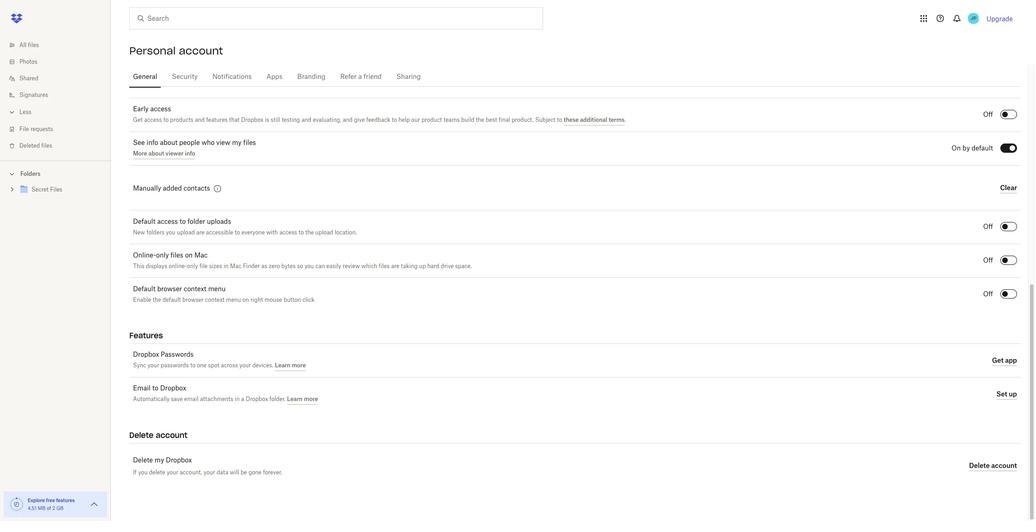 Task type: describe. For each thing, give the bounding box(es) containing it.
default access to folder uploads new folders you upload are accessible to everyone with access to the upload location.
[[133, 219, 357, 236]]

get app button
[[992, 355, 1017, 366]]

0 vertical spatial account
[[179, 44, 223, 57]]

mb
[[38, 507, 45, 512]]

by
[[963, 146, 970, 152]]

viewer
[[166, 150, 184, 157]]

on inside default browser context menu enable the default browser context menu on right mouse button click
[[243, 298, 249, 303]]

contacts
[[184, 186, 210, 192]]

clear button
[[1001, 183, 1017, 194]]

2 and from the left
[[302, 117, 311, 123]]

branding
[[297, 74, 326, 80]]

refer a friend tab
[[337, 66, 386, 88]]

passwords
[[161, 363, 189, 369]]

bytes
[[281, 264, 296, 269]]

gone
[[249, 469, 262, 476]]

to left help
[[392, 117, 397, 123]]

final
[[499, 117, 510, 123]]

off for online-only files on mac
[[984, 258, 993, 264]]

less
[[19, 110, 31, 115]]

which
[[362, 264, 377, 269]]

these additional terms button
[[564, 115, 625, 126]]

your right sync at the bottom left
[[148, 363, 159, 369]]

build
[[461, 117, 475, 123]]

a inside tab
[[358, 74, 362, 80]]

your right across
[[239, 363, 251, 369]]

on
[[952, 146, 961, 152]]

branding tab
[[294, 66, 329, 88]]

dropbox up save
[[160, 386, 186, 392]]

get inside button
[[992, 356, 1004, 364]]

folders
[[147, 230, 165, 236]]

notifications
[[213, 74, 252, 80]]

set up
[[997, 390, 1017, 398]]

file requests
[[19, 127, 53, 132]]

files right deleted
[[41, 143, 52, 149]]

get inside early access get access to products and features that dropbox is still testing and evaluating, and give feedback to help our product teams build the best final product. subject to these additional terms .
[[133, 117, 143, 123]]

deleted files
[[19, 143, 52, 149]]

folder.
[[270, 397, 286, 402]]

default inside default browser context menu enable the default browser context menu on right mouse button click
[[163, 298, 181, 303]]

quota usage element
[[9, 498, 24, 512]]

0 horizontal spatial you
[[138, 469, 148, 476]]

access right the early
[[150, 106, 171, 113]]

photos link
[[7, 54, 111, 70]]

account inside button
[[992, 462, 1017, 470]]

to inside dropbox passwords sync your passwords to one spot across your devices. learn more
[[190, 363, 196, 369]]

security
[[172, 74, 198, 80]]

0 vertical spatial browser
[[157, 286, 182, 293]]

help
[[399, 117, 410, 123]]

4.51
[[28, 507, 37, 512]]

will
[[230, 469, 239, 476]]

easily
[[327, 264, 341, 269]]

dropbox image
[[7, 9, 26, 28]]

0 vertical spatial menu
[[208, 286, 226, 293]]

off for default browser context menu
[[984, 292, 993, 298]]

one
[[197, 363, 207, 369]]

view
[[216, 140, 230, 146]]

personal
[[129, 44, 176, 57]]

set up button
[[997, 389, 1017, 400]]

these
[[564, 116, 579, 123]]

product
[[422, 117, 442, 123]]

online-
[[169, 264, 187, 269]]

set
[[997, 390, 1008, 398]]

sharing
[[397, 74, 421, 80]]

files right the which
[[379, 264, 390, 269]]

dropbox inside early access get access to products and features that dropbox is still testing and evaluating, and give feedback to help our product teams build the best final product. subject to these additional terms .
[[241, 117, 263, 123]]

refer
[[340, 74, 357, 80]]

secret
[[31, 187, 49, 193]]

product.
[[512, 117, 534, 123]]

you inside online-only files on mac this displays online-only file sizes in mac finder as zero bytes so you can easily review which files are taking up hard drive space.
[[305, 264, 314, 269]]

testing
[[282, 117, 300, 123]]

friend
[[364, 74, 382, 80]]

is
[[265, 117, 269, 123]]

can
[[316, 264, 325, 269]]

1 vertical spatial mac
[[230, 264, 242, 269]]

upgrade link
[[987, 15, 1013, 22]]

see
[[133, 140, 145, 146]]

personal account
[[129, 44, 223, 57]]

who
[[202, 140, 215, 146]]

folders button
[[0, 167, 111, 181]]

tab list containing general
[[129, 65, 1021, 88]]

mouse
[[265, 298, 282, 303]]

signatures link
[[7, 87, 111, 104]]

click
[[303, 298, 315, 303]]

manually added contacts
[[133, 186, 210, 192]]

0 horizontal spatial my
[[155, 458, 164, 464]]

1 vertical spatial about
[[149, 150, 164, 157]]

to left products
[[163, 117, 169, 123]]

jp button
[[967, 11, 981, 26]]

features inside early access get access to products and features that dropbox is still testing and evaluating, and give feedback to help our product teams build the best final product. subject to these additional terms .
[[206, 117, 228, 123]]

1 horizontal spatial only
[[187, 264, 198, 269]]

off for default access to folder uploads
[[984, 224, 993, 231]]

access down the early
[[144, 117, 162, 123]]

more for set up
[[304, 396, 318, 403]]

attachments
[[200, 397, 233, 402]]

delete my dropbox
[[133, 458, 192, 464]]

additional
[[580, 116, 608, 123]]

1 vertical spatial context
[[205, 298, 225, 303]]

email
[[184, 397, 199, 402]]

products
[[170, 117, 193, 123]]

0 vertical spatial delete account
[[129, 431, 187, 440]]

dropbox up account,
[[166, 458, 192, 464]]

all files link
[[7, 37, 111, 54]]

.
[[625, 117, 626, 123]]

file
[[200, 264, 208, 269]]

default browser context menu enable the default browser context menu on right mouse button click
[[133, 286, 315, 303]]

get app
[[992, 356, 1017, 364]]

off for early access
[[984, 112, 993, 118]]

online-only files on mac this displays online-only file sizes in mac finder as zero bytes so you can easily review which files are taking up hard drive space.
[[133, 253, 472, 269]]

early
[[133, 106, 149, 113]]

access right with at top left
[[279, 230, 297, 236]]

data
[[217, 469, 228, 476]]

secret files link
[[18, 184, 104, 196]]

Search text field
[[147, 13, 524, 24]]

all files
[[19, 43, 39, 48]]

so
[[297, 264, 303, 269]]



Task type: vqa. For each thing, say whether or not it's contained in the screenshot.
"Templates" tab
no



Task type: locate. For each thing, give the bounding box(es) containing it.
1 vertical spatial features
[[56, 498, 75, 504]]

a right attachments
[[241, 397, 244, 402]]

less image
[[7, 108, 17, 117]]

tab list
[[129, 65, 1021, 88]]

2 horizontal spatial you
[[305, 264, 314, 269]]

0 vertical spatial features
[[206, 117, 228, 123]]

learn
[[275, 362, 291, 369], [287, 396, 303, 403]]

you right folders
[[166, 230, 175, 236]]

1 horizontal spatial default
[[972, 146, 993, 152]]

to up online-only files on mac this displays online-only file sizes in mac finder as zero bytes so you can easily review which files are taking up hard drive space. at the left
[[299, 230, 304, 236]]

forever.
[[263, 469, 282, 476]]

see info about people who view my files more about viewer info
[[133, 140, 256, 157]]

sizes
[[209, 264, 222, 269]]

menu
[[208, 286, 226, 293], [226, 298, 241, 303]]

0 horizontal spatial upload
[[177, 230, 195, 236]]

up left hard at bottom left
[[419, 264, 426, 269]]

1 horizontal spatial my
[[232, 140, 242, 146]]

0 vertical spatial only
[[156, 253, 169, 259]]

up right set
[[1009, 390, 1017, 398]]

learn for get
[[275, 362, 291, 369]]

features
[[129, 331, 163, 341]]

this
[[133, 264, 144, 269]]

your left data on the left
[[204, 469, 215, 476]]

1 horizontal spatial get
[[992, 356, 1004, 364]]

3 and from the left
[[343, 117, 353, 123]]

enable
[[133, 298, 151, 303]]

mac left finder
[[230, 264, 242, 269]]

a
[[358, 74, 362, 80], [241, 397, 244, 402]]

zero
[[269, 264, 280, 269]]

explore
[[28, 498, 45, 504]]

0 horizontal spatial only
[[156, 253, 169, 259]]

email
[[133, 386, 151, 392]]

0 horizontal spatial the
[[153, 298, 161, 303]]

on inside online-only files on mac this displays online-only file sizes in mac finder as zero bytes so you can easily review which files are taking up hard drive space.
[[185, 253, 193, 259]]

1 and from the left
[[195, 117, 205, 123]]

default right by
[[972, 146, 993, 152]]

menu down sizes
[[208, 286, 226, 293]]

1 horizontal spatial info
[[185, 150, 195, 157]]

2 upload from the left
[[315, 230, 333, 236]]

the inside early access get access to products and features that dropbox is still testing and evaluating, and give feedback to help our product teams build the best final product. subject to these additional terms .
[[476, 117, 485, 123]]

more about viewer info button
[[133, 148, 195, 160]]

my inside see info about people who view my files more about viewer info
[[232, 140, 242, 146]]

0 vertical spatial on
[[185, 253, 193, 259]]

files inside see info about people who view my files more about viewer info
[[243, 140, 256, 146]]

0 horizontal spatial features
[[56, 498, 75, 504]]

the right the enable
[[153, 298, 161, 303]]

to left folder
[[180, 219, 186, 225]]

0 vertical spatial mac
[[194, 253, 208, 259]]

browser down online-
[[157, 286, 182, 293]]

more inside dropbox passwords sync your passwords to one spot across your devices. learn more
[[292, 362, 306, 369]]

requests
[[30, 127, 53, 132]]

drive
[[441, 264, 454, 269]]

1 vertical spatial up
[[1009, 390, 1017, 398]]

are down folder
[[196, 230, 205, 236]]

learn right folder.
[[287, 396, 303, 403]]

to left one
[[190, 363, 196, 369]]

0 horizontal spatial a
[[241, 397, 244, 402]]

0 vertical spatial default
[[972, 146, 993, 152]]

spot
[[208, 363, 220, 369]]

apps
[[267, 74, 283, 80]]

files
[[50, 187, 62, 193]]

to left everyone
[[235, 230, 240, 236]]

context
[[184, 286, 206, 293], [205, 298, 225, 303]]

online-
[[133, 253, 156, 259]]

1 off from the top
[[984, 112, 993, 118]]

files right view
[[243, 140, 256, 146]]

new
[[133, 230, 145, 236]]

review
[[343, 264, 360, 269]]

1 horizontal spatial features
[[206, 117, 228, 123]]

1 vertical spatial learn more button
[[287, 394, 318, 405]]

0 vertical spatial learn more button
[[275, 361, 306, 372]]

email to dropbox automatically save email attachments in a dropbox folder. learn more
[[133, 386, 318, 403]]

context down sizes
[[205, 298, 225, 303]]

features inside explore free features 4.51 mb of 2 gb
[[56, 498, 75, 504]]

are left the 'taking' at left
[[391, 264, 400, 269]]

1 horizontal spatial are
[[391, 264, 400, 269]]

default up new
[[133, 219, 156, 225]]

and left "give"
[[343, 117, 353, 123]]

learn more button right folder.
[[287, 394, 318, 405]]

up inside online-only files on mac this displays online-only file sizes in mac finder as zero bytes so you can easily review which files are taking up hard drive space.
[[419, 264, 426, 269]]

up inside button
[[1009, 390, 1017, 398]]

1 vertical spatial info
[[185, 150, 195, 157]]

0 vertical spatial are
[[196, 230, 205, 236]]

0 horizontal spatial default
[[163, 298, 181, 303]]

2 off from the top
[[984, 224, 993, 231]]

list containing all files
[[0, 31, 111, 161]]

1 vertical spatial you
[[305, 264, 314, 269]]

more right devices.
[[292, 362, 306, 369]]

more right folder.
[[304, 396, 318, 403]]

dropbox left is
[[241, 117, 263, 123]]

0 horizontal spatial in
[[224, 264, 229, 269]]

feedback
[[366, 117, 390, 123]]

learn more button
[[275, 361, 306, 372], [287, 394, 318, 405]]

upload left the 'location.'
[[315, 230, 333, 236]]

if you delete your account, your data will be gone forever.
[[133, 469, 282, 476]]

access
[[150, 106, 171, 113], [144, 117, 162, 123], [157, 219, 178, 225], [279, 230, 297, 236]]

folders
[[20, 171, 40, 177]]

gb
[[56, 507, 64, 512]]

2 vertical spatial you
[[138, 469, 148, 476]]

shared
[[19, 76, 38, 81]]

0 vertical spatial more
[[292, 362, 306, 369]]

automatically
[[133, 397, 170, 402]]

accessible
[[206, 230, 233, 236]]

get left app
[[992, 356, 1004, 364]]

early access get access to products and features that dropbox is still testing and evaluating, and give feedback to help our product teams build the best final product. subject to these additional terms .
[[133, 106, 626, 123]]

you inside default access to folder uploads new folders you upload are accessible to everyone with access to the upload location.
[[166, 230, 175, 236]]

the inside default browser context menu enable the default browser context menu on right mouse button click
[[153, 298, 161, 303]]

people
[[179, 140, 200, 146]]

4 off from the top
[[984, 292, 993, 298]]

1 vertical spatial get
[[992, 356, 1004, 364]]

learn more button for get app
[[275, 361, 306, 372]]

1 vertical spatial delete account
[[970, 462, 1017, 470]]

hard
[[428, 264, 439, 269]]

security tab
[[168, 66, 201, 88]]

1 vertical spatial menu
[[226, 298, 241, 303]]

best
[[486, 117, 497, 123]]

2 horizontal spatial the
[[476, 117, 485, 123]]

1 horizontal spatial on
[[243, 298, 249, 303]]

1 vertical spatial in
[[235, 397, 240, 402]]

2 vertical spatial account
[[992, 462, 1017, 470]]

0 horizontal spatial info
[[147, 140, 158, 146]]

1 vertical spatial my
[[155, 458, 164, 464]]

features
[[206, 117, 228, 123], [56, 498, 75, 504]]

1 default from the top
[[133, 219, 156, 225]]

1 vertical spatial only
[[187, 264, 198, 269]]

1 horizontal spatial delete account
[[970, 462, 1017, 470]]

subject
[[535, 117, 556, 123]]

be
[[241, 469, 247, 476]]

1 vertical spatial are
[[391, 264, 400, 269]]

terms
[[609, 116, 625, 123]]

deleted files link
[[7, 138, 111, 154]]

features left the that at the top of page
[[206, 117, 228, 123]]

my up delete
[[155, 458, 164, 464]]

access up folders
[[157, 219, 178, 225]]

0 horizontal spatial on
[[185, 253, 193, 259]]

browser
[[157, 286, 182, 293], [182, 298, 204, 303]]

in right sizes
[[224, 264, 229, 269]]

0 vertical spatial learn
[[275, 362, 291, 369]]

info right see in the left of the page
[[147, 140, 158, 146]]

default for default browser context menu
[[133, 286, 156, 293]]

in right attachments
[[235, 397, 240, 402]]

to up automatically
[[152, 386, 158, 392]]

in inside email to dropbox automatically save email attachments in a dropbox folder. learn more
[[235, 397, 240, 402]]

the left best at the left top
[[476, 117, 485, 123]]

1 horizontal spatial up
[[1009, 390, 1017, 398]]

3 off from the top
[[984, 258, 993, 264]]

only
[[156, 253, 169, 259], [187, 264, 198, 269]]

learn inside dropbox passwords sync your passwords to one spot across your devices. learn more
[[275, 362, 291, 369]]

learn inside email to dropbox automatically save email attachments in a dropbox folder. learn more
[[287, 396, 303, 403]]

dropbox inside dropbox passwords sync your passwords to one spot across your devices. learn more
[[133, 352, 159, 358]]

upload down folder
[[177, 230, 195, 236]]

devices.
[[253, 363, 273, 369]]

files
[[28, 43, 39, 48], [243, 140, 256, 146], [41, 143, 52, 149], [171, 253, 183, 259], [379, 264, 390, 269]]

1 horizontal spatial and
[[302, 117, 311, 123]]

1 horizontal spatial you
[[166, 230, 175, 236]]

1 vertical spatial on
[[243, 298, 249, 303]]

apps tab
[[263, 66, 286, 88]]

menu left right
[[226, 298, 241, 303]]

across
[[221, 363, 238, 369]]

1 vertical spatial default
[[133, 286, 156, 293]]

1 horizontal spatial a
[[358, 74, 362, 80]]

in inside online-only files on mac this displays online-only file sizes in mac finder as zero bytes so you can easily review which files are taking up hard drive space.
[[224, 264, 229, 269]]

2 default from the top
[[133, 286, 156, 293]]

about up more about viewer info button
[[160, 140, 178, 146]]

context down the file
[[184, 286, 206, 293]]

account,
[[180, 469, 202, 476]]

a inside email to dropbox automatically save email attachments in a dropbox folder. learn more
[[241, 397, 244, 402]]

dropbox passwords sync your passwords to one spot across your devices. learn more
[[133, 352, 306, 369]]

to left the these
[[557, 117, 562, 123]]

list
[[0, 31, 111, 161]]

features up gb
[[56, 498, 75, 504]]

1 horizontal spatial mac
[[230, 264, 242, 269]]

1 horizontal spatial menu
[[226, 298, 241, 303]]

you right if at left
[[138, 469, 148, 476]]

your right delete
[[167, 469, 178, 476]]

right
[[251, 298, 263, 303]]

0 horizontal spatial delete account
[[129, 431, 187, 440]]

1 vertical spatial default
[[163, 298, 181, 303]]

are
[[196, 230, 205, 236], [391, 264, 400, 269]]

about right the more
[[149, 150, 164, 157]]

learn for set
[[287, 396, 303, 403]]

only left the file
[[187, 264, 198, 269]]

my right view
[[232, 140, 242, 146]]

0 vertical spatial you
[[166, 230, 175, 236]]

learn more button right devices.
[[275, 361, 306, 372]]

default up the enable
[[133, 286, 156, 293]]

sharing tab
[[393, 66, 425, 88]]

to inside email to dropbox automatically save email attachments in a dropbox folder. learn more
[[152, 386, 158, 392]]

more for get app
[[292, 362, 306, 369]]

0 vertical spatial a
[[358, 74, 362, 80]]

1 horizontal spatial the
[[305, 230, 314, 236]]

dropbox left folder.
[[246, 397, 268, 402]]

0 vertical spatial about
[[160, 140, 178, 146]]

0 horizontal spatial up
[[419, 264, 426, 269]]

the
[[476, 117, 485, 123], [305, 230, 314, 236], [153, 298, 161, 303]]

1 upload from the left
[[177, 230, 195, 236]]

finder
[[243, 264, 260, 269]]

0 vertical spatial my
[[232, 140, 242, 146]]

1 vertical spatial account
[[156, 431, 187, 440]]

0 vertical spatial default
[[133, 219, 156, 225]]

1 vertical spatial the
[[305, 230, 314, 236]]

more
[[292, 362, 306, 369], [304, 396, 318, 403]]

files right "all"
[[28, 43, 39, 48]]

1 vertical spatial browser
[[182, 298, 204, 303]]

browser down the file
[[182, 298, 204, 303]]

delete inside button
[[970, 462, 990, 470]]

default for default access to folder uploads
[[133, 219, 156, 225]]

notifications tab
[[209, 66, 256, 88]]

1 horizontal spatial upload
[[315, 230, 333, 236]]

0 horizontal spatial get
[[133, 117, 143, 123]]

0 vertical spatial up
[[419, 264, 426, 269]]

the up online-only files on mac this displays online-only file sizes in mac finder as zero bytes so you can easily review which files are taking up hard drive space. at the left
[[305, 230, 314, 236]]

dropbox up sync at the bottom left
[[133, 352, 159, 358]]

files up online-
[[171, 253, 183, 259]]

0 vertical spatial context
[[184, 286, 206, 293]]

0 horizontal spatial are
[[196, 230, 205, 236]]

1 vertical spatial a
[[241, 397, 244, 402]]

0 vertical spatial get
[[133, 117, 143, 123]]

mac
[[194, 253, 208, 259], [230, 264, 242, 269]]

0 vertical spatial info
[[147, 140, 158, 146]]

1 vertical spatial learn
[[287, 396, 303, 403]]

jp
[[971, 15, 977, 21]]

folder
[[188, 219, 205, 225]]

upload
[[177, 230, 195, 236], [315, 230, 333, 236]]

still
[[271, 117, 280, 123]]

get down the early
[[133, 117, 143, 123]]

sync
[[133, 363, 146, 369]]

default right the enable
[[163, 298, 181, 303]]

more inside email to dropbox automatically save email attachments in a dropbox folder. learn more
[[304, 396, 318, 403]]

1 horizontal spatial in
[[235, 397, 240, 402]]

0 horizontal spatial mac
[[194, 253, 208, 259]]

account
[[179, 44, 223, 57], [156, 431, 187, 440], [992, 462, 1017, 470]]

all
[[19, 43, 26, 48]]

general tab
[[129, 66, 161, 88]]

about
[[160, 140, 178, 146], [149, 150, 164, 157]]

on
[[185, 253, 193, 259], [243, 298, 249, 303]]

0 horizontal spatial and
[[195, 117, 205, 123]]

are inside default access to folder uploads new folders you upload are accessible to everyone with access to the upload location.
[[196, 230, 205, 236]]

a right refer at the left top
[[358, 74, 362, 80]]

learn right devices.
[[275, 362, 291, 369]]

displays
[[146, 264, 167, 269]]

the inside default access to folder uploads new folders you upload are accessible to everyone with access to the upload location.
[[305, 230, 314, 236]]

default inside default browser context menu enable the default browser context menu on right mouse button click
[[133, 286, 156, 293]]

app
[[1006, 356, 1017, 364]]

info down people
[[185, 150, 195, 157]]

are inside online-only files on mac this displays online-only file sizes in mac finder as zero bytes so you can easily review which files are taking up hard drive space.
[[391, 264, 400, 269]]

uploads
[[207, 219, 231, 225]]

on left right
[[243, 298, 249, 303]]

on up online-
[[185, 253, 193, 259]]

as
[[261, 264, 267, 269]]

delete account button
[[970, 461, 1017, 472]]

passwords
[[161, 352, 194, 358]]

2 horizontal spatial and
[[343, 117, 353, 123]]

only up displays
[[156, 253, 169, 259]]

you right so in the left bottom of the page
[[305, 264, 314, 269]]

button
[[284, 298, 301, 303]]

taking
[[401, 264, 418, 269]]

1 vertical spatial more
[[304, 396, 318, 403]]

0 horizontal spatial menu
[[208, 286, 226, 293]]

mac up the file
[[194, 253, 208, 259]]

0 vertical spatial the
[[476, 117, 485, 123]]

and right the testing
[[302, 117, 311, 123]]

general
[[133, 74, 157, 80]]

explore free features 4.51 mb of 2 gb
[[28, 498, 75, 512]]

location.
[[335, 230, 357, 236]]

dropbox
[[241, 117, 263, 123], [133, 352, 159, 358], [160, 386, 186, 392], [246, 397, 268, 402], [166, 458, 192, 464]]

default inside default access to folder uploads new folders you upload are accessible to everyone with access to the upload location.
[[133, 219, 156, 225]]

2 vertical spatial the
[[153, 298, 161, 303]]

0 vertical spatial in
[[224, 264, 229, 269]]

and right products
[[195, 117, 205, 123]]

learn more button for set up
[[287, 394, 318, 405]]

if
[[133, 469, 137, 476]]



